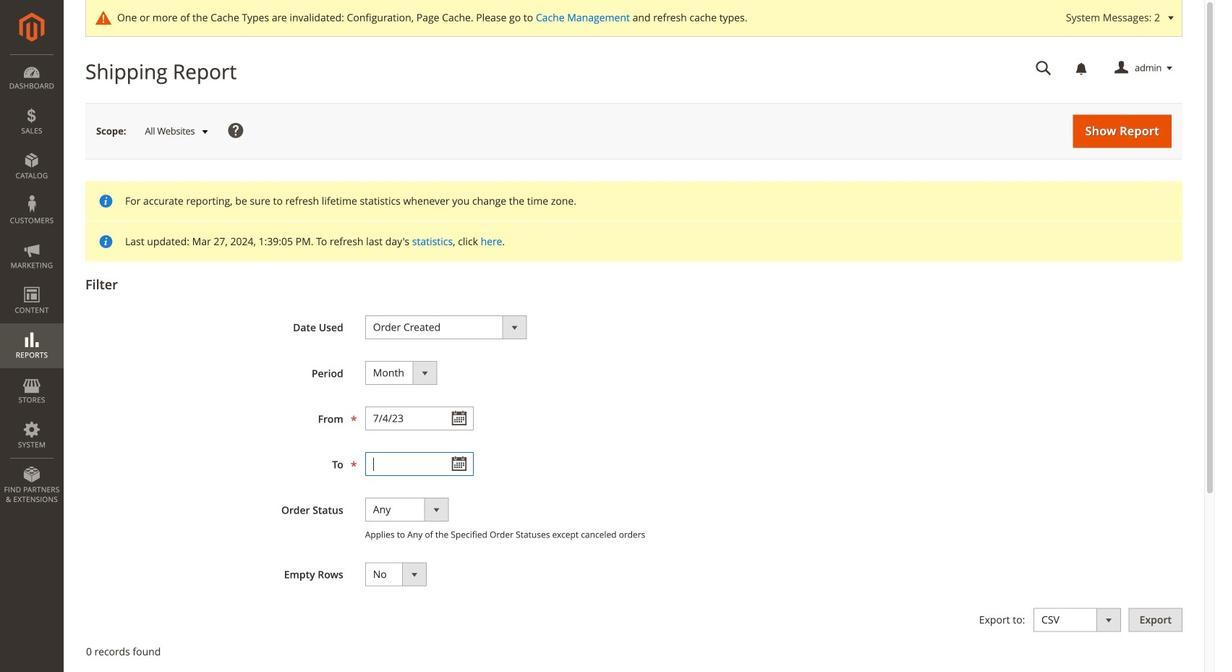 Task type: describe. For each thing, give the bounding box(es) containing it.
magento admin panel image
[[19, 12, 45, 42]]



Task type: locate. For each thing, give the bounding box(es) containing it.
None text field
[[365, 407, 474, 431], [365, 452, 474, 476], [365, 407, 474, 431], [365, 452, 474, 476]]

None text field
[[1026, 56, 1062, 81]]

menu bar
[[0, 54, 64, 512]]



